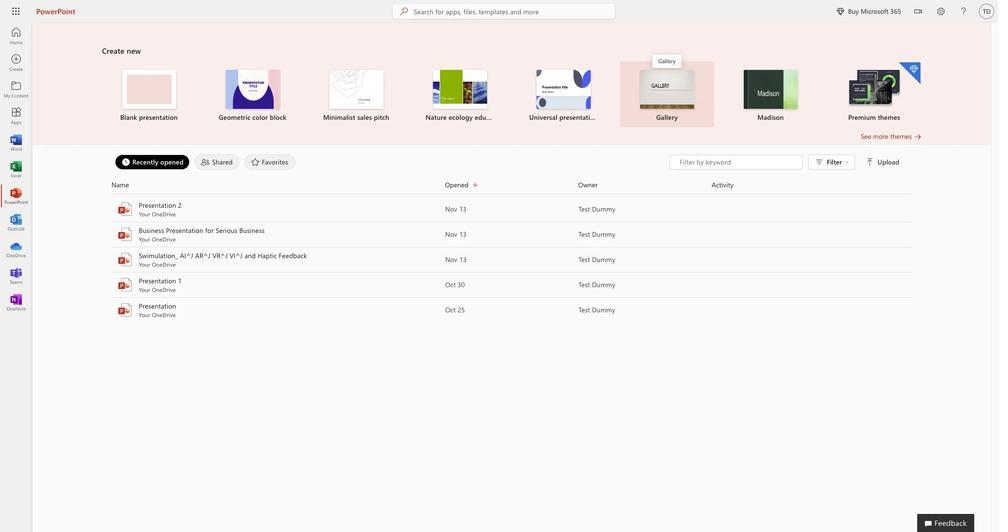Task type: describe. For each thing, give the bounding box(es) containing it.
apps image
[[11, 111, 21, 121]]

madison element
[[725, 70, 817, 122]]

test dummy for swimulation_ ai^j ar^j vr^j vi^j and haptic feedback
[[579, 255, 616, 264]]

see more themes
[[861, 132, 913, 141]]

your inside 'presentation your onedrive'
[[139, 311, 150, 319]]

block
[[270, 113, 287, 122]]

powerpoint image inside name presentation 2 cell
[[117, 202, 132, 217]]

sales
[[358, 113, 372, 122]]

premium
[[849, 113, 877, 122]]

filter
[[827, 157, 843, 166]]

your inside the presentation 1 your onedrive
[[139, 286, 150, 293]]

for
[[205, 226, 214, 235]]

test dummy for business presentation for serious business
[[579, 230, 616, 239]]

Search box. Suggestions appear as you type. search field
[[414, 4, 616, 19]]

row inside 'create new' main content
[[112, 179, 913, 195]]

test for presentation 2
[[579, 205, 590, 214]]

owner
[[579, 180, 598, 189]]

more
[[874, 132, 889, 141]]

1 nov from the top
[[445, 205, 458, 214]]

minimalist sales pitch image
[[329, 70, 384, 109]]

powerpoint
[[36, 6, 75, 16]]

ai^j
[[180, 251, 193, 260]]

nature ecology education photo presentation element
[[414, 70, 506, 122]]

and
[[244, 251, 256, 260]]

nov for vi^j
[[445, 255, 458, 264]]

1 13 from the top
[[459, 205, 467, 214]]

premium themes element
[[829, 62, 921, 122]]

premium templates diamond image
[[899, 62, 921, 84]]

geometric color block element
[[207, 70, 299, 122]]

blank presentation element
[[103, 70, 195, 122]]

recently opened
[[132, 157, 184, 166]]

presentation for presentation 1
[[139, 276, 176, 285]]

name
[[112, 180, 129, 189]]

see more themes button
[[861, 132, 922, 141]]

oct 30
[[445, 280, 465, 289]]

shared tab
[[192, 155, 242, 170]]

create new
[[102, 46, 141, 56]]

30
[[458, 280, 465, 289]]

universal
[[530, 113, 558, 122]]

opened
[[445, 180, 469, 189]]

feedback inside feedback button
[[935, 518, 967, 528]]

universal presentation
[[530, 113, 599, 122]]

favorites element
[[244, 155, 296, 170]]

favorites
[[262, 157, 288, 166]]

swimulation_ ai^j ar^j vr^j vi^j and haptic feedback your onedrive
[[139, 251, 307, 268]]

 buy microsoft 365
[[837, 7, 902, 16]]

opened
[[160, 157, 184, 166]]

powerpoint banner
[[0, 0, 999, 25]]

shared element
[[195, 155, 240, 170]]

presentation for presentation
[[139, 302, 176, 311]]

gallery inside list
[[657, 113, 678, 122]]

gallery tooltip
[[653, 55, 682, 68]]

opened button
[[445, 179, 579, 190]]

universal presentation image
[[537, 70, 591, 109]]

name button
[[112, 179, 445, 190]]

geometric
[[219, 113, 251, 122]]

feedback button
[[918, 514, 975, 532]]

onenote image
[[11, 298, 21, 307]]

your inside swimulation_ ai^j ar^j vr^j vi^j and haptic feedback your onedrive
[[139, 261, 150, 268]]

universal presentation element
[[518, 70, 610, 122]]

business presentation for serious business your onedrive
[[139, 226, 265, 243]]

 upload
[[867, 157, 900, 166]]

onedrive inside swimulation_ ai^j ar^j vr^j vi^j and haptic feedback your onedrive
[[152, 261, 176, 268]]

test for presentation
[[579, 305, 590, 314]]

teams image
[[11, 271, 21, 281]]

25
[[458, 305, 465, 314]]

1 nov 13 from the top
[[445, 205, 467, 214]]

geometric color block image
[[226, 70, 280, 109]]

powerpoint image for swimulation_ ai^j ar^j vr^j vi^j and haptic feedback
[[117, 252, 132, 267]]

name business presentation for serious business cell
[[112, 226, 445, 243]]

pitch
[[374, 113, 390, 122]]

your inside business presentation for serious business your onedrive
[[139, 235, 150, 243]]

owner button
[[579, 179, 712, 190]]

shared
[[212, 157, 233, 166]]

premium themes image
[[848, 70, 902, 108]]

outlook image
[[11, 218, 21, 227]]

favorites tab
[[242, 155, 298, 170]]

td button
[[976, 0, 999, 23]]

recently
[[132, 157, 159, 166]]

test for swimulation_ ai^j ar^j vr^j vi^j and haptic feedback
[[579, 255, 590, 264]]



Task type: locate. For each thing, give the bounding box(es) containing it.
activity
[[712, 180, 734, 189]]

list inside 'create new' main content
[[102, 61, 922, 132]]

1 vertical spatial oct
[[445, 305, 456, 314]]

powerpoint image for business presentation for serious business
[[117, 227, 132, 242]]

2 nov 13 from the top
[[445, 230, 467, 239]]

themes up see more themes
[[878, 113, 901, 122]]

powerpoint image inside name business presentation for serious business cell
[[117, 227, 132, 242]]

presentation inside the presentation 1 your onedrive
[[139, 276, 176, 285]]

3 nov from the top
[[445, 255, 458, 264]]

row containing name
[[112, 179, 913, 195]]

nov for business
[[445, 230, 458, 239]]

5 test from the top
[[579, 305, 590, 314]]

buy
[[849, 7, 860, 16]]

1 vertical spatial nov
[[445, 230, 458, 239]]

feedback
[[279, 251, 307, 260], [935, 518, 967, 528]]

color
[[253, 113, 268, 122]]

dummy for swimulation_ ai^j ar^j vr^j vi^j and haptic feedback
[[592, 255, 616, 264]]

gallery down gallery image
[[657, 113, 678, 122]]

0 horizontal spatial feedback
[[279, 251, 307, 260]]

test dummy for presentation 1
[[579, 280, 616, 289]]

2 13 from the top
[[459, 230, 467, 239]]

2 onedrive from the top
[[152, 235, 176, 243]]

oct left 25
[[445, 305, 456, 314]]

madison
[[758, 113, 784, 122]]

0 horizontal spatial presentation
[[139, 113, 178, 122]]

presentation left "2"
[[139, 201, 176, 210]]

presentation for blank presentation
[[139, 113, 178, 122]]

home image
[[11, 31, 21, 41]]

1 business from the left
[[139, 226, 164, 235]]

see
[[861, 132, 872, 141]]

excel image
[[11, 165, 21, 174]]

create
[[102, 46, 125, 56]]

name swimulation_ ai^j ar^j vr^j vi^j and haptic feedback cell
[[112, 251, 445, 268]]


[[837, 8, 845, 15]]

row
[[112, 179, 913, 195]]

minimalist sales pitch
[[323, 113, 390, 122]]

activity, column 4 of 4 column header
[[712, 179, 913, 190]]

4 your from the top
[[139, 286, 150, 293]]

3 your from the top
[[139, 261, 150, 268]]

navigation
[[0, 23, 32, 316]]

tab list containing recently opened
[[112, 155, 670, 170]]

serious
[[216, 226, 237, 235]]

nov 13 for vi^j
[[445, 255, 467, 264]]

1 test dummy from the top
[[579, 205, 616, 214]]

vr^j
[[212, 251, 228, 260]]

2 nov from the top
[[445, 230, 458, 239]]

onedrive inside 'presentation your onedrive'
[[152, 311, 176, 319]]

blank
[[120, 113, 137, 122]]

presentation down the presentation 1 your onedrive
[[139, 302, 176, 311]]


[[867, 158, 875, 166]]

presentation left the 1
[[139, 276, 176, 285]]

0 vertical spatial gallery
[[659, 57, 676, 65]]

dummy
[[592, 205, 616, 214], [592, 230, 616, 239], [592, 255, 616, 264], [592, 280, 616, 289], [592, 305, 616, 314]]

0 vertical spatial themes
[[878, 113, 901, 122]]

 button
[[908, 0, 930, 25]]

powerpoint image up "outlook" icon
[[11, 191, 21, 201]]

presentation left for
[[166, 226, 203, 235]]

3 nov 13 from the top
[[445, 255, 467, 264]]

minimalist
[[323, 113, 356, 122]]

oct
[[445, 280, 456, 289], [445, 305, 456, 314]]

2 dummy from the top
[[592, 230, 616, 239]]

tab list
[[112, 155, 670, 170]]

presentation 1 your onedrive
[[139, 276, 182, 293]]

2 business from the left
[[239, 226, 265, 235]]

3 test from the top
[[579, 255, 590, 264]]

haptic
[[258, 251, 277, 260]]

filter 
[[827, 157, 849, 166]]

themes right more
[[891, 132, 913, 141]]

test dummy for presentation 2
[[579, 205, 616, 214]]

5 test dummy from the top
[[579, 305, 616, 314]]

presentation your onedrive
[[139, 302, 176, 319]]

1 vertical spatial themes
[[891, 132, 913, 141]]

presentation for universal presentation
[[560, 113, 599, 122]]

powerpoint image inside name presentation 1 cell
[[117, 277, 132, 293]]

nov 13
[[445, 205, 467, 214], [445, 230, 467, 239], [445, 255, 467, 264]]


[[915, 8, 923, 15]]

1 vertical spatial 13
[[459, 230, 467, 239]]

premium themes
[[849, 113, 901, 122]]

powerpoint image
[[11, 191, 21, 201], [117, 202, 132, 217]]

test
[[579, 205, 590, 214], [579, 230, 590, 239], [579, 255, 590, 264], [579, 280, 590, 289], [579, 305, 590, 314]]

onedrive image
[[11, 244, 21, 254]]

presentation inside "element"
[[139, 113, 178, 122]]

name presentation 2 cell
[[112, 201, 445, 218]]

0 horizontal spatial powerpoint image
[[11, 191, 21, 201]]

1 powerpoint image from the top
[[117, 227, 132, 242]]

word image
[[11, 138, 21, 147]]

presentation
[[139, 113, 178, 122], [560, 113, 599, 122]]

presentation inside presentation 2 your onedrive
[[139, 201, 176, 210]]

2
[[178, 201, 182, 210]]

name presentation cell
[[112, 302, 445, 319]]

presentation inside business presentation for serious business your onedrive
[[166, 226, 203, 235]]

upload
[[878, 157, 900, 166]]

4 powerpoint image from the top
[[117, 303, 132, 318]]

1 horizontal spatial powerpoint image
[[117, 202, 132, 217]]

onedrive inside presentation 2 your onedrive
[[152, 210, 176, 218]]

test for business presentation for serious business
[[579, 230, 590, 239]]

dummy for presentation 1
[[592, 280, 616, 289]]

1 dummy from the top
[[592, 205, 616, 214]]

3 13 from the top
[[459, 255, 467, 264]]

test dummy for presentation
[[579, 305, 616, 314]]

0 vertical spatial 13
[[459, 205, 467, 214]]

1 horizontal spatial feedback
[[935, 518, 967, 528]]

presentation for presentation 2
[[139, 201, 176, 210]]

oct for oct 30
[[445, 280, 456, 289]]

gallery inside tooltip
[[659, 57, 676, 65]]

business up the and
[[239, 226, 265, 235]]

13 for vi^j
[[459, 255, 467, 264]]

5 your from the top
[[139, 311, 150, 319]]

powerpoint image
[[117, 227, 132, 242], [117, 252, 132, 267], [117, 277, 132, 293], [117, 303, 132, 318]]

onedrive inside business presentation for serious business your onedrive
[[152, 235, 176, 243]]

0 vertical spatial nov
[[445, 205, 458, 214]]

2 your from the top
[[139, 235, 150, 243]]

create image
[[11, 58, 21, 68]]

themes
[[878, 113, 901, 122], [891, 132, 913, 141]]

13
[[459, 205, 467, 214], [459, 230, 467, 239], [459, 255, 467, 264]]

1 your from the top
[[139, 210, 150, 218]]

0 vertical spatial powerpoint image
[[11, 191, 21, 201]]

feedback inside swimulation_ ai^j ar^j vr^j vi^j and haptic feedback your onedrive
[[279, 251, 307, 260]]

dummy for presentation
[[592, 305, 616, 314]]

2 test dummy from the top
[[579, 230, 616, 239]]

2 test from the top
[[579, 230, 590, 239]]

onedrive inside the presentation 1 your onedrive
[[152, 286, 176, 293]]

vi^j
[[229, 251, 243, 260]]

displaying 5 out of 10 files. status
[[670, 155, 902, 170]]

0 vertical spatial nov 13
[[445, 205, 467, 214]]

madison image
[[744, 70, 798, 109]]

4 test dummy from the top
[[579, 280, 616, 289]]


[[845, 160, 849, 164]]

test for presentation 1
[[579, 280, 590, 289]]

business down presentation 2 your onedrive
[[139, 226, 164, 235]]

oct for oct 25
[[445, 305, 456, 314]]

365
[[891, 7, 902, 16]]

my content image
[[11, 85, 21, 94]]

None search field
[[393, 4, 616, 19]]

1
[[178, 276, 182, 285]]

dummy for business presentation for serious business
[[592, 230, 616, 239]]

4 onedrive from the top
[[152, 286, 176, 293]]

presentation down universal presentation image
[[560, 113, 599, 122]]

recently opened element
[[115, 155, 190, 170]]

your
[[139, 210, 150, 218], [139, 235, 150, 243], [139, 261, 150, 268], [139, 286, 150, 293], [139, 311, 150, 319]]

0 vertical spatial oct
[[445, 280, 456, 289]]

1 oct from the top
[[445, 280, 456, 289]]

gallery
[[659, 57, 676, 65], [657, 113, 678, 122]]

5 onedrive from the top
[[152, 311, 176, 319]]

1 onedrive from the top
[[152, 210, 176, 218]]

nov
[[445, 205, 458, 214], [445, 230, 458, 239], [445, 255, 458, 264]]

your inside presentation 2 your onedrive
[[139, 210, 150, 218]]

presentation 2 your onedrive
[[139, 201, 182, 218]]

powerpoint image inside name presentation cell
[[117, 303, 132, 318]]

microsoft
[[861, 7, 889, 16]]

business
[[139, 226, 164, 235], [239, 226, 265, 235]]

name presentation 1 cell
[[112, 276, 445, 293]]

1 presentation from the left
[[139, 113, 178, 122]]

3 dummy from the top
[[592, 255, 616, 264]]

themes inside button
[[891, 132, 913, 141]]

powerpoint image for presentation 1
[[117, 277, 132, 293]]

oct 25
[[445, 305, 465, 314]]

ar^j
[[195, 251, 210, 260]]

test dummy
[[579, 205, 616, 214], [579, 230, 616, 239], [579, 255, 616, 264], [579, 280, 616, 289], [579, 305, 616, 314]]

2 oct from the top
[[445, 305, 456, 314]]

13 for business
[[459, 230, 467, 239]]

geometric color block
[[219, 113, 287, 122]]

1 test from the top
[[579, 205, 590, 214]]

create new main content
[[32, 23, 992, 323]]

powerpoint image inside name swimulation_ ai^j ar^j vr^j vi^j and haptic feedback cell
[[117, 252, 132, 267]]

presentation
[[139, 201, 176, 210], [166, 226, 203, 235], [139, 276, 176, 285], [139, 302, 176, 311]]

2 vertical spatial nov 13
[[445, 255, 467, 264]]

1 vertical spatial feedback
[[935, 518, 967, 528]]

1 vertical spatial nov 13
[[445, 230, 467, 239]]

list
[[102, 61, 922, 132]]

3 onedrive from the top
[[152, 261, 176, 268]]

td
[[983, 8, 991, 15]]

0 vertical spatial feedback
[[279, 251, 307, 260]]

recently opened tab
[[112, 155, 192, 170]]

presentation right blank
[[139, 113, 178, 122]]

0 horizontal spatial business
[[139, 226, 164, 235]]

dummy for presentation 2
[[592, 205, 616, 214]]

onedrive
[[152, 210, 176, 218], [152, 235, 176, 243], [152, 261, 176, 268], [152, 286, 176, 293], [152, 311, 176, 319]]

none search field inside powerpoint banner
[[393, 4, 616, 19]]

blank presentation
[[120, 113, 178, 122]]

3 powerpoint image from the top
[[117, 277, 132, 293]]

list containing blank presentation
[[102, 61, 922, 132]]

1 horizontal spatial business
[[239, 226, 265, 235]]

powerpoint image down name
[[117, 202, 132, 217]]

4 test from the top
[[579, 280, 590, 289]]

swimulation_
[[139, 251, 178, 260]]

4 dummy from the top
[[592, 280, 616, 289]]

minimalist sales pitch element
[[310, 70, 403, 122]]

new
[[127, 46, 141, 56]]

1 vertical spatial powerpoint image
[[117, 202, 132, 217]]

2 powerpoint image from the top
[[117, 252, 132, 267]]

powerpoint image for presentation
[[117, 303, 132, 318]]

5 dummy from the top
[[592, 305, 616, 314]]

tab list inside 'create new' main content
[[112, 155, 670, 170]]

2 presentation from the left
[[560, 113, 599, 122]]

nov 13 for business
[[445, 230, 467, 239]]

1 vertical spatial gallery
[[657, 113, 678, 122]]

2 vertical spatial 13
[[459, 255, 467, 264]]

Filter by keyword text field
[[679, 157, 798, 167]]

gallery up gallery image
[[659, 57, 676, 65]]

nature ecology education photo presentation image
[[433, 70, 487, 109]]

3 test dummy from the top
[[579, 255, 616, 264]]

gallery element
[[621, 70, 714, 122]]

gallery image
[[640, 70, 695, 109]]

2 vertical spatial nov
[[445, 255, 458, 264]]

1 horizontal spatial presentation
[[560, 113, 599, 122]]

oct left the 30
[[445, 280, 456, 289]]



Task type: vqa. For each thing, say whether or not it's contained in the screenshot.
MONTHLY PERSONAL PLANNER "image"
no



